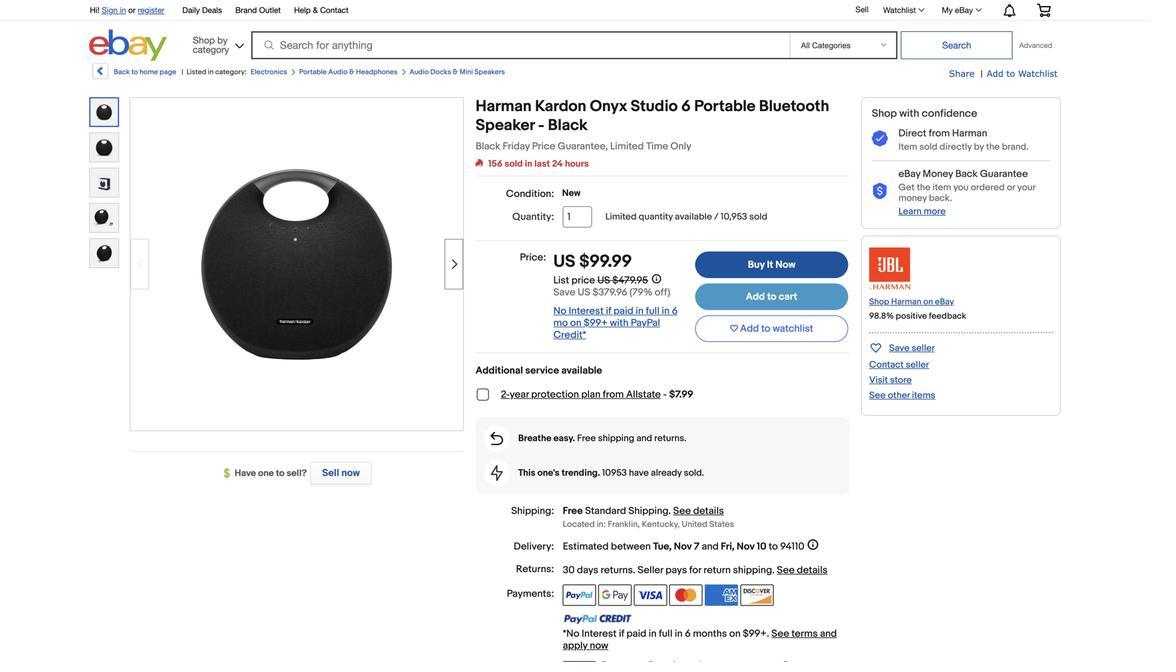 Task type: vqa. For each thing, say whether or not it's contained in the screenshot.
top SHOP
yes



Task type: locate. For each thing, give the bounding box(es) containing it.
see left terms
[[772, 628, 790, 640]]

shop left confidence
[[872, 107, 898, 120]]

available for service
[[562, 365, 603, 377]]

add right the share
[[987, 68, 1004, 79]]

save inside us $99.99 main content
[[554, 287, 576, 299]]

seller inside save seller button
[[912, 343, 936, 354]]

1 horizontal spatial available
[[675, 211, 713, 223]]

by inside direct from harman item sold directly by the brand.
[[975, 142, 985, 153]]

save us $379.96 (79% off)
[[554, 287, 671, 299]]

sold right item
[[920, 142, 938, 153]]

shop harman on ebay link
[[870, 297, 955, 307]]

portable audio & headphones link
[[299, 68, 398, 77]]

sell now link
[[307, 462, 372, 485]]

nov left 7
[[674, 541, 692, 553]]

6 right studio
[[682, 97, 691, 116]]

1 horizontal spatial nov
[[737, 541, 755, 553]]

harman inside direct from harman item sold directly by the brand.
[[953, 128, 988, 140]]

0 vertical spatial save
[[554, 287, 576, 299]]

1 nov from the left
[[674, 541, 692, 553]]

0 horizontal spatial sell
[[322, 468, 339, 480]]

sold inside direct from harman item sold directly by the brand.
[[920, 142, 938, 153]]

| right the 'share' button
[[981, 69, 983, 80]]

available up plan
[[562, 365, 603, 377]]

dollar sign image
[[224, 469, 235, 479]]

back left home
[[114, 68, 130, 77]]

by inside shop by category
[[218, 35, 228, 46]]

0 horizontal spatial or
[[128, 5, 136, 15]]

mini
[[460, 68, 473, 77]]

6 inside no interest if paid in full in 6 mo on $99+ with paypal credit*
[[672, 305, 678, 317]]

in right listed
[[208, 68, 214, 77]]

black up guarantee, at top
[[548, 116, 588, 135]]

1 vertical spatial sell
[[322, 468, 339, 480]]

free right easy.
[[578, 433, 596, 445]]

- up price
[[539, 116, 545, 135]]

full down off)
[[646, 305, 660, 317]]

sell for sell now
[[322, 468, 339, 480]]

2 horizontal spatial on
[[924, 297, 934, 307]]

1 horizontal spatial save
[[890, 343, 910, 354]]

and left returns.
[[637, 433, 653, 445]]

with up direct
[[900, 107, 920, 120]]

0 horizontal spatial the
[[917, 182, 931, 193]]

1 horizontal spatial sell
[[856, 5, 869, 14]]

or down guarantee at the right top
[[1008, 182, 1016, 193]]

1 vertical spatial full
[[659, 628, 673, 640]]

add to watchlist link
[[987, 68, 1058, 80]]

1 horizontal spatial and
[[702, 541, 719, 553]]

audio docks & mini speakers
[[410, 68, 505, 77]]

feedback
[[930, 311, 967, 322]]

sell for sell
[[856, 5, 869, 14]]

interest inside no interest if paid in full in 6 mo on $99+ with paypal credit*
[[569, 305, 604, 317]]

see down 94110 on the bottom right of the page
[[777, 565, 795, 577]]

one
[[258, 468, 274, 480]]

see down visit
[[870, 390, 886, 402]]

item direct from brand image
[[870, 248, 911, 290]]

1 vertical spatial seller
[[906, 360, 930, 371]]

1 vertical spatial and
[[702, 541, 719, 553]]

0 vertical spatial portable
[[299, 68, 327, 77]]

0 vertical spatial with
[[900, 107, 920, 120]]

with details__icon image
[[872, 131, 888, 147], [872, 183, 888, 200], [491, 432, 504, 446], [491, 466, 503, 482]]

by down "deals" on the top left of the page
[[218, 35, 228, 46]]

- inside harman kardon onyx studio 6 portable bluetooth speaker - black black friday price guarantee, limited time only
[[539, 116, 545, 135]]

interest right no
[[569, 305, 604, 317]]

0 vertical spatial paid
[[614, 305, 634, 317]]

back inside back to home page link
[[114, 68, 130, 77]]

0 vertical spatial ebay
[[956, 5, 974, 15]]

back.
[[930, 193, 953, 204]]

full down the visa image
[[659, 628, 673, 640]]

us $99.99
[[554, 252, 633, 272]]

ebay inside ebay money back guarantee get the item you ordered or your money back. learn more
[[899, 168, 921, 180]]

& left headphones
[[349, 68, 355, 77]]

buy it now
[[748, 259, 796, 271]]

if down paypal credit image
[[619, 628, 625, 640]]

interest for no
[[569, 305, 604, 317]]

in right sign
[[120, 5, 126, 15]]

& right help
[[313, 5, 318, 15]]

1 vertical spatial details
[[797, 565, 828, 577]]

1 horizontal spatial the
[[987, 142, 1001, 153]]

None submit
[[901, 31, 1013, 59]]

2 vertical spatial harman
[[892, 297, 922, 307]]

audio left headphones
[[329, 68, 348, 77]]

watchlist right the sell link on the right top of page
[[884, 5, 917, 15]]

harman up directly on the right top of page
[[953, 128, 988, 140]]

available left /
[[675, 211, 713, 223]]

1 horizontal spatial harman
[[892, 297, 922, 307]]

$7.99
[[670, 389, 694, 401]]

by
[[218, 35, 228, 46], [975, 142, 985, 153]]

1 horizontal spatial watchlist
[[1019, 68, 1058, 79]]

help & contact
[[294, 5, 349, 15]]

ebay
[[956, 5, 974, 15], [899, 168, 921, 180], [936, 297, 955, 307]]

with details__icon image left get
[[872, 183, 888, 200]]

shipping
[[598, 433, 635, 445], [733, 565, 773, 577]]

payments:
[[507, 588, 555, 600]]

now right apply
[[590, 640, 609, 652]]

paid down the visa image
[[627, 628, 647, 640]]

picture 1 of 5 image
[[91, 99, 118, 126]]

my
[[942, 5, 953, 15]]

add down add to cart link
[[740, 323, 760, 335]]

&
[[313, 5, 318, 15], [349, 68, 355, 77], [453, 68, 458, 77]]

shop by category button
[[187, 30, 247, 58]]

1 vertical spatial see details link
[[777, 565, 828, 577]]

0 horizontal spatial nov
[[674, 541, 692, 553]]

in down off)
[[662, 305, 670, 317]]

1 vertical spatial available
[[562, 365, 603, 377]]

0 vertical spatial watchlist
[[884, 5, 917, 15]]

1 horizontal spatial &
[[349, 68, 355, 77]]

in left months
[[675, 628, 683, 640]]

0 horizontal spatial us
[[554, 252, 576, 272]]

free up located on the bottom of the page
[[563, 506, 583, 518]]

to right one on the bottom left of the page
[[276, 468, 285, 480]]

or
[[128, 5, 136, 15], [1008, 182, 1016, 193]]

your
[[1018, 182, 1036, 193]]

harman kardon onyx studio 6 portable bluetooth speaker - black black friday price guarantee, limited time only
[[476, 97, 830, 153]]

1 vertical spatial if
[[619, 628, 625, 640]]

and right 7
[[702, 541, 719, 553]]

you
[[954, 182, 969, 193]]

speakers
[[475, 68, 505, 77]]

6 left months
[[685, 628, 691, 640]]

to down advanced link
[[1007, 68, 1016, 79]]

save for save seller
[[890, 343, 910, 354]]

one's
[[538, 468, 560, 479]]

1 vertical spatial portable
[[695, 97, 756, 116]]

| left listed
[[182, 68, 183, 77]]

if for no
[[606, 305, 612, 317]]

2 vertical spatial 6
[[685, 628, 691, 640]]

sold down friday
[[505, 159, 523, 170]]

from inside direct from harman item sold directly by the brand.
[[929, 128, 951, 140]]

1 vertical spatial by
[[975, 142, 985, 153]]

no
[[554, 305, 567, 317]]

get
[[899, 182, 915, 193]]

sell now
[[322, 468, 360, 480]]

0 vertical spatial if
[[606, 305, 612, 317]]

your shopping cart image
[[1037, 3, 1052, 17]]

0 horizontal spatial .
[[633, 565, 636, 577]]

1 vertical spatial from
[[603, 389, 624, 401]]

with details__icon image left this
[[491, 466, 503, 482]]

with details__icon image left item
[[872, 131, 888, 147]]

0 horizontal spatial ebay
[[899, 168, 921, 180]]

paid for mo
[[614, 305, 634, 317]]

contact right help
[[320, 5, 349, 15]]

paid inside no interest if paid in full in 6 mo on $99+ with paypal credit*
[[614, 305, 634, 317]]

1 horizontal spatial us
[[578, 287, 591, 299]]

free
[[578, 433, 596, 445], [563, 506, 583, 518]]

seller inside contact seller visit store see other items
[[906, 360, 930, 371]]

0 vertical spatial shop
[[193, 35, 215, 46]]

and
[[637, 433, 653, 445], [702, 541, 719, 553], [821, 628, 837, 640]]

0 vertical spatial limited
[[611, 141, 644, 153]]

save up no
[[554, 287, 576, 299]]

condition:
[[506, 188, 555, 200]]

share
[[950, 68, 975, 79]]

seller up contact seller 'link' at the bottom
[[912, 343, 936, 354]]

the inside ebay money back guarantee get the item you ordered or your money back. learn more
[[917, 182, 931, 193]]

ebay up get
[[899, 168, 921, 180]]

audio left docks
[[410, 68, 429, 77]]

or inside account navigation
[[128, 5, 136, 15]]

add for add to watchlist
[[740, 323, 760, 335]]

and inside see terms and apply now
[[821, 628, 837, 640]]

limited left quantity
[[606, 211, 637, 223]]

picture 4 of 5 image
[[90, 204, 119, 232]]

98.8% positive feedback
[[870, 311, 967, 322]]

on inside no interest if paid in full in 6 mo on $99+ with paypal credit*
[[571, 317, 582, 329]]

from right plan
[[603, 389, 624, 401]]

1 horizontal spatial or
[[1008, 182, 1016, 193]]

1 vertical spatial shop
[[872, 107, 898, 120]]

0 vertical spatial back
[[114, 68, 130, 77]]

full inside no interest if paid in full in 6 mo on $99+ with paypal credit*
[[646, 305, 660, 317]]

save inside button
[[890, 343, 910, 354]]

full for months
[[659, 628, 673, 640]]

limited left "time"
[[611, 141, 644, 153]]

1 vertical spatial limited
[[606, 211, 637, 223]]

0 vertical spatial interest
[[569, 305, 604, 317]]

shop inside shop by category
[[193, 35, 215, 46]]

0 horizontal spatial contact
[[320, 5, 349, 15]]

ebay right my
[[956, 5, 974, 15]]

0 vertical spatial 6
[[682, 97, 691, 116]]

shop down daily deals link on the top of the page
[[193, 35, 215, 46]]

6 right paypal
[[672, 305, 678, 317]]

1 vertical spatial or
[[1008, 182, 1016, 193]]

on right mo
[[571, 317, 582, 329]]

sign in link
[[102, 5, 126, 15]]

harman down the speakers
[[476, 97, 532, 116]]

sell right sell?
[[322, 468, 339, 480]]

sell inside account navigation
[[856, 5, 869, 14]]

with details__icon image for ebay money back guarantee
[[872, 183, 888, 200]]

listed
[[187, 68, 207, 77]]

1 vertical spatial with
[[610, 317, 629, 329]]

Quantity: text field
[[563, 206, 592, 228]]

returns.
[[655, 433, 687, 445]]

1 horizontal spatial black
[[548, 116, 588, 135]]

1 horizontal spatial by
[[975, 142, 985, 153]]

6 for *no interest if paid in full in 6 months on $99+.
[[685, 628, 691, 640]]

contact up visit store link on the right bottom of the page
[[870, 360, 904, 371]]

shipping:
[[512, 506, 555, 518]]

watchlist inside share | add to watchlist
[[1019, 68, 1058, 79]]

or right sign in link
[[128, 5, 136, 15]]

harman up positive
[[892, 297, 922, 307]]

full for mo
[[646, 305, 660, 317]]

on left $99+.
[[730, 628, 741, 640]]

. left seller
[[633, 565, 636, 577]]

picture 3 of 5 image
[[90, 169, 119, 197]]

back to home page link
[[91, 63, 176, 84]]

back up you
[[956, 168, 978, 180]]

nov left 10
[[737, 541, 755, 553]]

seller for save
[[912, 343, 936, 354]]

0 horizontal spatial audio
[[329, 68, 348, 77]]

details down 94110 on the bottom right of the page
[[797, 565, 828, 577]]

10
[[757, 541, 767, 553]]

0 vertical spatial sell
[[856, 5, 869, 14]]

see details link
[[674, 506, 724, 518], [777, 565, 828, 577]]

the left brand.
[[987, 142, 1001, 153]]

in down the visa image
[[649, 628, 657, 640]]

see terms and apply now
[[563, 628, 837, 652]]

store
[[891, 375, 912, 386]]

add to cart link
[[696, 284, 849, 310]]

to left watchlist
[[762, 323, 771, 335]]

shipping down 10
[[733, 565, 773, 577]]

shipping up 10953
[[598, 433, 635, 445]]

paid down the "save us $379.96 (79% off)" on the top of page
[[614, 305, 634, 317]]

the right get
[[917, 182, 931, 193]]

$99+
[[584, 317, 608, 329]]

save for save us $379.96 (79% off)
[[554, 287, 576, 299]]

estimated
[[563, 541, 609, 553]]

1 horizontal spatial ebay
[[936, 297, 955, 307]]

1 horizontal spatial now
[[590, 640, 609, 652]]

watchlist down advanced link
[[1019, 68, 1058, 79]]

1 horizontal spatial audio
[[410, 68, 429, 77]]

sold right 10,953 on the right top of the page
[[750, 211, 768, 223]]

0 horizontal spatial shipping
[[598, 433, 635, 445]]

0 vertical spatial add
[[987, 68, 1004, 79]]

sold.
[[684, 468, 705, 479]]

contact seller visit store see other items
[[870, 360, 936, 402]]

with right $99+ at the top right
[[610, 317, 629, 329]]

6 inside harman kardon onyx studio 6 portable bluetooth speaker - black black friday price guarantee, limited time only
[[682, 97, 691, 116]]

2 vertical spatial add
[[740, 323, 760, 335]]

returns
[[601, 565, 633, 577]]

0 vertical spatial contact
[[320, 5, 349, 15]]

& for audio
[[453, 68, 458, 77]]

google pay image
[[599, 585, 632, 606]]

seller
[[638, 565, 664, 577]]

0 horizontal spatial &
[[313, 5, 318, 15]]

0 horizontal spatial black
[[476, 141, 501, 153]]

0 vertical spatial see details link
[[674, 506, 724, 518]]

learn
[[899, 206, 922, 217]]

sign
[[102, 5, 118, 15]]

advanced
[[1020, 41, 1053, 50]]

shop for shop with confidence
[[872, 107, 898, 120]]

now inside see terms and apply now
[[590, 640, 609, 652]]

and right terms
[[821, 628, 837, 640]]

between
[[611, 541, 651, 553]]

0 horizontal spatial details
[[694, 506, 724, 518]]

if down $379.96
[[606, 305, 612, 317]]

us right the list
[[578, 287, 591, 299]]

other
[[888, 390, 911, 402]]

- left $7.99
[[664, 389, 667, 401]]

have
[[235, 468, 256, 480]]

now
[[342, 468, 360, 480], [590, 640, 609, 652]]

. up kentucky,
[[669, 506, 671, 518]]

price:
[[520, 252, 546, 264]]

audio docks & mini speakers link
[[410, 68, 505, 77]]

outlet
[[259, 5, 281, 15]]

1 vertical spatial black
[[476, 141, 501, 153]]

hi!
[[90, 5, 100, 15]]

0 vertical spatial now
[[342, 468, 360, 480]]

$99.99
[[580, 252, 633, 272]]

shop
[[193, 35, 215, 46], [872, 107, 898, 120], [870, 297, 890, 307]]

by right directly on the right top of page
[[975, 142, 985, 153]]

0 vertical spatial full
[[646, 305, 660, 317]]

contact inside contact seller visit store see other items
[[870, 360, 904, 371]]

additional
[[476, 365, 523, 377]]

if
[[606, 305, 612, 317], [619, 628, 625, 640]]

1 horizontal spatial -
[[664, 389, 667, 401]]

0 horizontal spatial |
[[182, 68, 183, 77]]

see terms and apply now link
[[563, 628, 837, 652]]

1 vertical spatial -
[[664, 389, 667, 401]]

1 horizontal spatial contact
[[870, 360, 904, 371]]

hours
[[565, 159, 589, 170]]

standard
[[586, 506, 627, 518]]

additional service available
[[476, 365, 603, 377]]

black up 156
[[476, 141, 501, 153]]

2 horizontal spatial &
[[453, 68, 458, 77]]

2 horizontal spatial ebay
[[956, 5, 974, 15]]

. up 'discover' image
[[773, 565, 775, 577]]

add down buy
[[746, 291, 766, 303]]

0 vertical spatial available
[[675, 211, 713, 223]]

picture 5 of 5 image
[[90, 239, 119, 268]]

with details__icon image left breathe
[[491, 432, 504, 446]]

0 horizontal spatial and
[[637, 433, 653, 445]]

0 horizontal spatial available
[[562, 365, 603, 377]]

0 horizontal spatial save
[[554, 287, 576, 299]]

in
[[120, 5, 126, 15], [208, 68, 214, 77], [525, 159, 533, 170], [636, 305, 644, 317], [662, 305, 670, 317], [649, 628, 657, 640], [675, 628, 683, 640]]

2 audio from the left
[[410, 68, 429, 77]]

on up 98.8% positive feedback
[[924, 297, 934, 307]]

harman
[[476, 97, 532, 116], [953, 128, 988, 140], [892, 297, 922, 307]]

if for *no
[[619, 628, 625, 640]]

2 nov from the left
[[737, 541, 755, 553]]

franklin,
[[608, 520, 640, 530]]

see details link up the united
[[674, 506, 724, 518]]

2-year protection plan from allstate - $7.99
[[501, 389, 694, 401]]

interest down paypal credit image
[[582, 628, 617, 640]]

0 vertical spatial from
[[929, 128, 951, 140]]

ebay up feedback
[[936, 297, 955, 307]]

1 horizontal spatial |
[[981, 69, 983, 80]]

if inside no interest if paid in full in 6 mo on $99+ with paypal credit*
[[606, 305, 612, 317]]

add to cart
[[746, 291, 798, 303]]

0 horizontal spatial with
[[610, 317, 629, 329]]

from
[[929, 128, 951, 140], [603, 389, 624, 401]]

0 vertical spatial seller
[[912, 343, 936, 354]]

electronics link
[[251, 68, 287, 77]]

portable
[[299, 68, 327, 77], [695, 97, 756, 116]]

& left mini
[[453, 68, 458, 77]]

1 horizontal spatial sold
[[750, 211, 768, 223]]

6 for no interest if paid in full in 6 mo on $99+ with paypal credit*
[[672, 305, 678, 317]]

return
[[704, 565, 731, 577]]

0 horizontal spatial -
[[539, 116, 545, 135]]

this
[[519, 468, 536, 479]]

limited quantity available / 10,953 sold
[[606, 211, 768, 223]]

1 vertical spatial interest
[[582, 628, 617, 640]]

from up directly on the right top of page
[[929, 128, 951, 140]]

0 horizontal spatial watchlist
[[884, 5, 917, 15]]

located in: franklin, kentucky, united states
[[563, 520, 735, 530]]

terms
[[792, 628, 818, 640]]

0 horizontal spatial by
[[218, 35, 228, 46]]

1 horizontal spatial see details link
[[777, 565, 828, 577]]

seller down save seller
[[906, 360, 930, 371]]

paypal credit image
[[563, 614, 632, 625]]

1 horizontal spatial portable
[[695, 97, 756, 116]]

on
[[924, 297, 934, 307], [571, 317, 582, 329], [730, 628, 741, 640]]

1 vertical spatial back
[[956, 168, 978, 180]]

us $99.99 main content
[[476, 97, 850, 663]]

0 vertical spatial by
[[218, 35, 228, 46]]

us up the list
[[554, 252, 576, 272]]

2 vertical spatial sold
[[750, 211, 768, 223]]

0 horizontal spatial from
[[603, 389, 624, 401]]



Task type: describe. For each thing, give the bounding box(es) containing it.
add for add to cart
[[746, 291, 766, 303]]

item
[[933, 182, 952, 193]]

ebay money back guarantee get the item you ordered or your money back. learn more
[[899, 168, 1036, 217]]

ebay inside account navigation
[[956, 5, 974, 15]]

already
[[651, 468, 682, 479]]

shop for shop harman on ebay
[[870, 297, 890, 307]]

share button
[[950, 68, 975, 80]]

cart
[[779, 291, 798, 303]]

located
[[563, 520, 595, 530]]

breathe easy. free shipping and returns.
[[519, 433, 687, 445]]

money
[[899, 193, 928, 204]]

none submit inside shop by category "banner"
[[901, 31, 1013, 59]]

plan
[[582, 389, 601, 401]]

ordered
[[971, 182, 1006, 193]]

watchlist inside account navigation
[[884, 5, 917, 15]]

1 horizontal spatial .
[[669, 506, 671, 518]]

pays
[[666, 565, 688, 577]]

help & contact link
[[294, 3, 349, 18]]

156
[[489, 159, 503, 170]]

30
[[563, 565, 575, 577]]

1 horizontal spatial details
[[797, 565, 828, 577]]

see inside contact seller visit store see other items
[[870, 390, 886, 402]]

on for *no interest if paid in full in 6 months on $99+.
[[730, 628, 741, 640]]

allstate
[[627, 389, 661, 401]]

contact inside account navigation
[[320, 5, 349, 15]]

guarantee
[[981, 168, 1029, 180]]

have
[[629, 468, 649, 479]]

guarantee,
[[558, 141, 608, 153]]

discover image
[[741, 585, 774, 606]]

1 vertical spatial free
[[563, 506, 583, 518]]

hi! sign in or register
[[90, 5, 165, 15]]

standard shipping . see details
[[586, 506, 724, 518]]

money
[[923, 168, 954, 180]]

price
[[532, 141, 556, 153]]

& for portable
[[349, 68, 355, 77]]

portable audio & headphones
[[299, 68, 398, 77]]

seller for contact
[[906, 360, 930, 371]]

2 horizontal spatial us
[[598, 275, 611, 287]]

1 vertical spatial sold
[[505, 159, 523, 170]]

list price us $479.95
[[554, 275, 649, 287]]

watchlist link
[[876, 2, 931, 18]]

my ebay
[[942, 5, 974, 15]]

register link
[[138, 5, 165, 15]]

0 horizontal spatial portable
[[299, 68, 327, 77]]

onyx
[[590, 97, 628, 116]]

available for quantity
[[675, 211, 713, 223]]

1 horizontal spatial with
[[900, 107, 920, 120]]

picture 2 of 5 image
[[90, 133, 119, 162]]

visa image
[[634, 585, 668, 606]]

limited inside harman kardon onyx studio 6 portable bluetooth speaker - black black friday price guarantee, limited time only
[[611, 141, 644, 153]]

deals
[[202, 5, 222, 15]]

category
[[193, 44, 229, 55]]

0 vertical spatial shipping
[[598, 433, 635, 445]]

0 vertical spatial free
[[578, 433, 596, 445]]

buy it now link
[[696, 252, 849, 278]]

| inside share | add to watchlist
[[981, 69, 983, 80]]

paid for months
[[627, 628, 647, 640]]

(79%
[[630, 287, 653, 299]]

0 vertical spatial black
[[548, 116, 588, 135]]

direct
[[899, 128, 927, 140]]

save seller button
[[870, 340, 936, 356]]

share | add to watchlist
[[950, 68, 1058, 80]]

paypal image
[[563, 585, 596, 606]]

shipping
[[629, 506, 669, 518]]

the inside direct from harman item sold directly by the brand.
[[987, 142, 1001, 153]]

directly
[[940, 142, 973, 153]]

united
[[682, 520, 708, 530]]

this one's trending. 10953 have already sold.
[[519, 468, 705, 479]]

tue,
[[654, 541, 672, 553]]

last
[[535, 159, 550, 170]]

& inside the help & contact link
[[313, 5, 318, 15]]

watchlist
[[773, 323, 814, 335]]

sell link
[[850, 5, 875, 14]]

contact seller link
[[870, 360, 930, 371]]

estimated between tue, nov 7 and fri, nov 10 to 94110
[[563, 541, 805, 553]]

with details__icon image for breathe easy.
[[491, 432, 504, 446]]

register
[[138, 5, 165, 15]]

94110
[[781, 541, 805, 553]]

portable inside harman kardon onyx studio 6 portable bluetooth speaker - black black friday price guarantee, limited time only
[[695, 97, 756, 116]]

see details link for standard shipping . see details
[[674, 506, 724, 518]]

american express image
[[705, 585, 739, 606]]

to left home
[[132, 68, 138, 77]]

to left cart
[[768, 291, 777, 303]]

2 horizontal spatial .
[[773, 565, 775, 577]]

add inside share | add to watchlist
[[987, 68, 1004, 79]]

Search for anything text field
[[253, 33, 788, 58]]

to right 10
[[769, 541, 779, 553]]

returns:
[[516, 564, 555, 576]]

see details link for 30 days returns . seller pays for return shipping . see details
[[777, 565, 828, 577]]

protection
[[532, 389, 579, 401]]

visit
[[870, 375, 889, 386]]

no interest if paid in full in 6 mo on $99+ with paypal credit*
[[554, 305, 678, 341]]

0 horizontal spatial now
[[342, 468, 360, 480]]

with details__icon image for direct from harman
[[872, 131, 888, 147]]

shop by category
[[193, 35, 229, 55]]

back inside ebay money back guarantee get the item you ordered or your money back. learn more
[[956, 168, 978, 180]]

studio
[[631, 97, 678, 116]]

10,953
[[721, 211, 748, 223]]

2-
[[501, 389, 510, 401]]

time
[[647, 141, 669, 153]]

shop by category banner
[[83, 0, 1062, 65]]

1 audio from the left
[[329, 68, 348, 77]]

docks
[[431, 68, 451, 77]]

have one to sell?
[[235, 468, 307, 480]]

30 days returns . seller pays for return shipping . see details
[[563, 565, 828, 577]]

brand
[[235, 5, 257, 15]]

or inside ebay money back guarantee get the item you ordered or your money back. learn more
[[1008, 182, 1016, 193]]

in inside account navigation
[[120, 5, 126, 15]]

list
[[554, 275, 570, 287]]

states
[[710, 520, 735, 530]]

quantity
[[639, 211, 673, 223]]

$479.95
[[613, 275, 649, 287]]

now
[[776, 259, 796, 271]]

see inside see terms and apply now
[[772, 628, 790, 640]]

7
[[694, 541, 700, 553]]

master card image
[[670, 585, 703, 606]]

harman kardon onyx studio 6 portable bluetooth speaker - black - picture 1 of 5 image
[[131, 96, 464, 429]]

quantity:
[[513, 211, 555, 223]]

ebay mastercard image
[[563, 662, 596, 663]]

with inside no interest if paid in full in 6 mo on $99+ with paypal credit*
[[610, 317, 629, 329]]

| listed in category:
[[182, 68, 247, 77]]

daily
[[183, 5, 200, 15]]

paypal
[[631, 317, 661, 329]]

brand outlet link
[[235, 3, 281, 18]]

1 vertical spatial shipping
[[733, 565, 773, 577]]

0 vertical spatial on
[[924, 297, 934, 307]]

back to home page
[[114, 68, 176, 77]]

interest for *no
[[582, 628, 617, 640]]

on for no interest if paid in full in 6 mo on $99+ with paypal credit*
[[571, 317, 582, 329]]

harman inside harman kardon onyx studio 6 portable bluetooth speaker - black black friday price guarantee, limited time only
[[476, 97, 532, 116]]

in left last
[[525, 159, 533, 170]]

brand.
[[1003, 142, 1029, 153]]

with details__icon image for this one's trending.
[[491, 466, 503, 482]]

98.8%
[[870, 311, 895, 322]]

from inside us $99.99 main content
[[603, 389, 624, 401]]

my ebay link
[[935, 2, 988, 18]]

shop for shop by category
[[193, 35, 215, 46]]

in down (79%
[[636, 305, 644, 317]]

confidence
[[922, 107, 978, 120]]

see up the united
[[674, 506, 692, 518]]

account navigation
[[83, 0, 1062, 21]]

$379.96
[[593, 287, 628, 299]]

to inside share | add to watchlist
[[1007, 68, 1016, 79]]

10953
[[603, 468, 627, 479]]

in:
[[597, 520, 606, 530]]

breathe
[[519, 433, 552, 445]]



